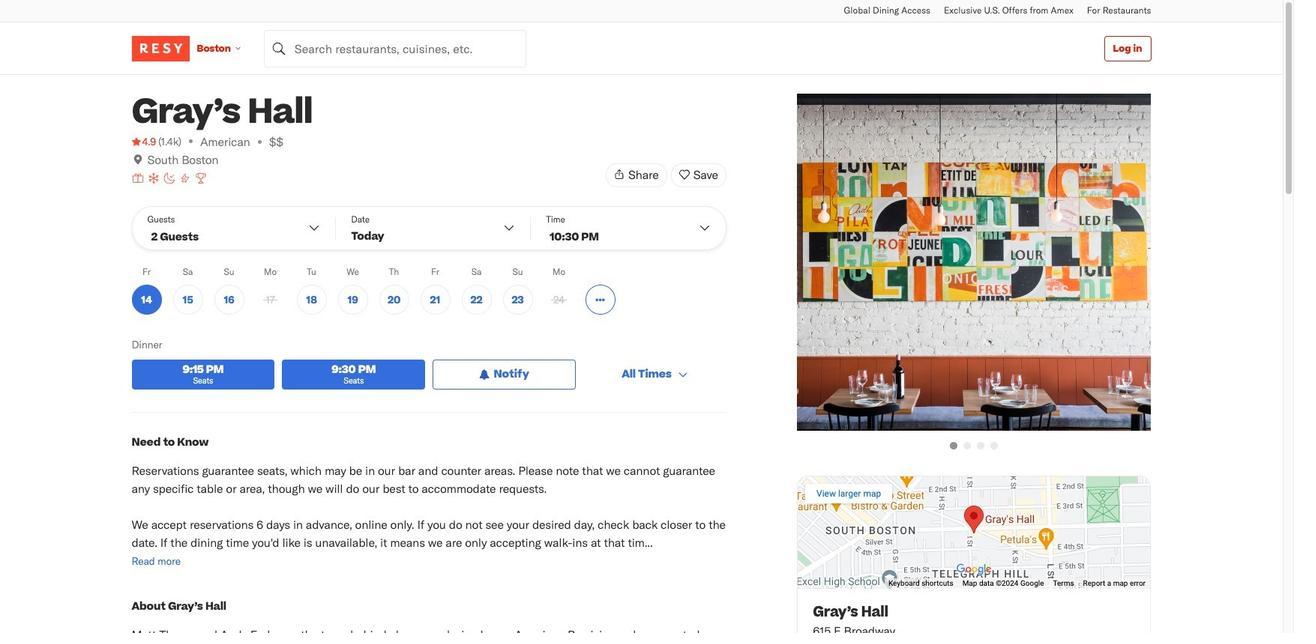 Task type: vqa. For each thing, say whether or not it's contained in the screenshot.
field
yes



Task type: locate. For each thing, give the bounding box(es) containing it.
None field
[[264, 30, 526, 67]]



Task type: describe. For each thing, give the bounding box(es) containing it.
Search restaurants, cuisines, etc. text field
[[264, 30, 526, 67]]

4.9 out of 5 stars image
[[132, 134, 156, 149]]



